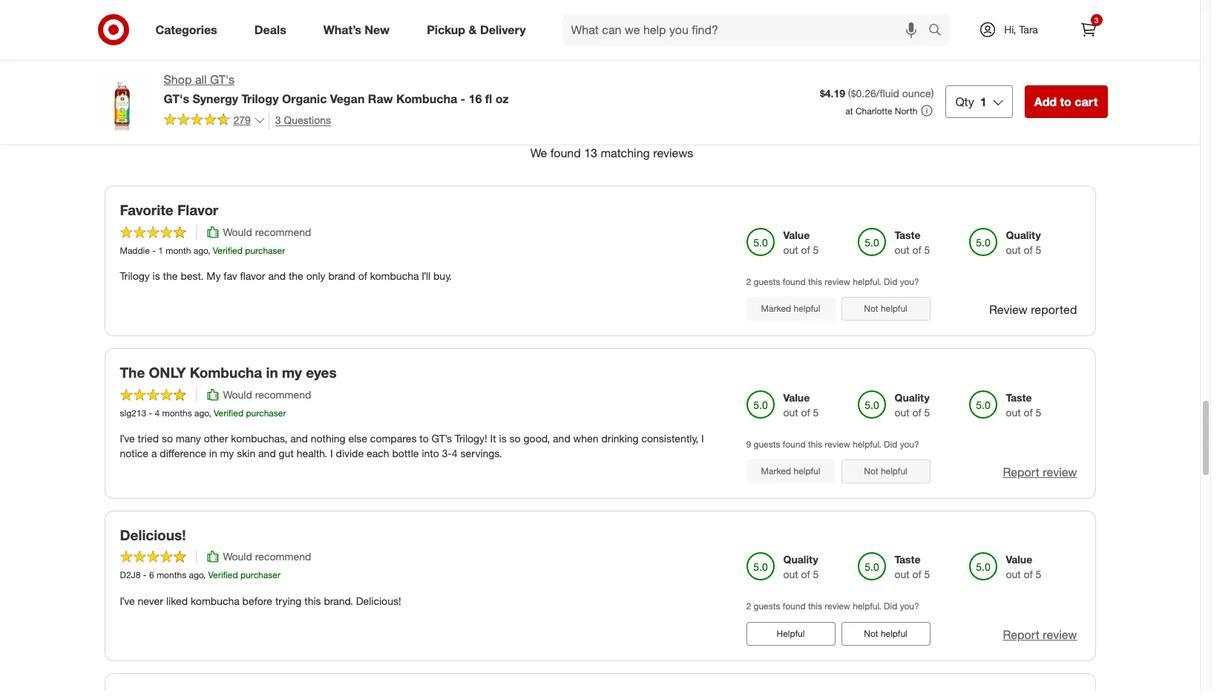 Task type: locate. For each thing, give the bounding box(es) containing it.
did
[[884, 276, 898, 287], [884, 438, 898, 450], [884, 601, 898, 612]]

i've up notice
[[120, 432, 135, 444]]

1 not from the top
[[864, 303, 879, 314]]

2 you? from the top
[[900, 438, 919, 450]]

value for favorite flavor
[[783, 228, 810, 241]]

2 not helpful button from the top
[[841, 459, 930, 483]]

- left the star
[[461, 91, 465, 106]]

1 vertical spatial 2
[[746, 601, 751, 612]]

would recommend up i've never liked kombucha before trying this brand. delicious!
[[223, 550, 311, 563]]

0 vertical spatial report review
[[1003, 464, 1077, 479]]

did for only
[[884, 438, 898, 450]]

brand
[[328, 269, 355, 282]]

1 vertical spatial marked
[[761, 465, 791, 476]]

in inside i've tried so many other kombuchas, and nothing else compares to gt's trilogy! it is so good, and when drinking consistently, i notice a difference in my skin and gut health. i divide each bottle into 3-4 servings.
[[209, 447, 217, 459]]

1 vertical spatial value
[[783, 391, 810, 404]]

add
[[1035, 94, 1057, 109]]

report review button for delicious!
[[1003, 626, 1077, 643]]

1 vertical spatial ago
[[194, 407, 209, 418]]

only
[[149, 364, 186, 381]]

1 report review button from the top
[[1003, 464, 1077, 481]]

not helpful button
[[841, 297, 930, 321], [841, 459, 930, 483], [841, 622, 930, 645]]

not helpful for only
[[864, 465, 908, 476]]

1 vertical spatial i've
[[120, 594, 135, 607]]

to up into
[[420, 432, 429, 444]]

would
[[223, 225, 252, 238], [223, 388, 252, 401], [223, 550, 252, 563]]

you?
[[900, 276, 919, 287], [900, 438, 919, 450], [900, 601, 919, 612]]

i've left never
[[120, 594, 135, 607]]

2 did from the top
[[884, 438, 898, 450]]

value out of 5 for the only kombucha in my eyes
[[783, 391, 819, 418]]

1 horizontal spatial 3
[[1095, 16, 1099, 24]]

add to cart button
[[1025, 85, 1108, 118]]

0 vertical spatial value out of 5
[[783, 228, 819, 256]]

not
[[864, 303, 879, 314], [864, 465, 879, 476], [864, 628, 879, 639]]

2 not from the top
[[864, 465, 879, 476]]

the left best.
[[163, 269, 178, 282]]

2 the from the left
[[289, 269, 303, 282]]

0 horizontal spatial 1
[[158, 245, 163, 256]]

2 2 guests found this review helpful. did you? from the top
[[746, 601, 919, 612]]

i right consistently,
[[702, 432, 704, 444]]

verified for the only kombucha in my eyes
[[214, 407, 244, 418]]

this for favorite flavor
[[808, 276, 822, 287]]

my inside i've tried so many other kombuchas, and nothing else compares to gt's trilogy! it is so good, and when drinking consistently, i notice a difference in my skin and gut health. i divide each bottle into 3-4 servings.
[[220, 447, 234, 459]]

verified for delicious!
[[208, 570, 238, 581]]

gt's down shop
[[164, 91, 189, 106]]

, up other
[[209, 407, 211, 418]]

2 guests from the top
[[754, 438, 780, 450]]

guests for flavor
[[754, 276, 780, 287]]

taste out of 5 for favorite flavor
[[895, 228, 930, 256]]

1 vertical spatial quality
[[895, 391, 930, 404]]

raw
[[368, 91, 393, 106]]

1 vertical spatial report review button
[[1003, 626, 1077, 643]]

purchaser up i've never liked kombucha before trying this brand. delicious!
[[240, 570, 281, 581]]

ounce
[[902, 87, 931, 99]]

1 did from the top
[[884, 276, 898, 287]]

found for favorite flavor
[[783, 276, 806, 287]]

1 horizontal spatial so
[[510, 432, 521, 444]]

so left good,
[[510, 432, 521, 444]]

deals link
[[242, 13, 305, 46]]

is
[[153, 269, 160, 282], [499, 432, 507, 444]]

matching
[[601, 146, 650, 160]]

health.
[[297, 447, 327, 459]]

, up my at the top left of the page
[[208, 245, 210, 256]]

&
[[469, 22, 477, 37]]

not for flavor
[[864, 303, 879, 314]]

kombucha
[[396, 91, 457, 106], [190, 364, 262, 381]]

1 vertical spatial kombucha
[[191, 594, 240, 607]]

months for delicious!
[[157, 570, 186, 581]]

1 marked helpful from the top
[[761, 303, 821, 314]]

1 guests from the top
[[754, 276, 780, 287]]

1 2 guests found this review helpful. did you? from the top
[[746, 276, 919, 287]]

2 marked helpful button from the top
[[746, 459, 835, 483]]

0 vertical spatial in
[[266, 364, 278, 381]]

found for the only kombucha in my eyes
[[783, 438, 806, 450]]

taste out of 5 for delicious!
[[895, 553, 930, 581]]

the left only
[[289, 269, 303, 282]]

0 horizontal spatial kombucha
[[190, 364, 262, 381]]

1 i've from the top
[[120, 432, 135, 444]]

2 vertical spatial taste out of 5
[[895, 553, 930, 581]]

write
[[570, 34, 592, 45]]

recommend
[[255, 225, 311, 238], [255, 388, 311, 401], [255, 550, 311, 563]]

in down other
[[209, 447, 217, 459]]

, for only
[[209, 407, 211, 418]]

1 recommend from the top
[[255, 225, 311, 238]]

this for delicious!
[[808, 601, 822, 612]]

at
[[846, 105, 853, 116]]

slg213 - 4 months ago , verified purchaser
[[120, 407, 286, 418]]

2 vertical spatial not helpful
[[864, 628, 908, 639]]

1 horizontal spatial in
[[266, 364, 278, 381]]

0 horizontal spatial so
[[162, 432, 173, 444]]

found for delicious!
[[783, 601, 806, 612]]

2 vertical spatial recommend
[[255, 550, 311, 563]]

qty
[[956, 94, 974, 109]]

2 marked helpful from the top
[[761, 465, 821, 476]]

in left the "eyes"
[[266, 364, 278, 381]]

2 for favorite flavor
[[746, 276, 751, 287]]

else
[[349, 432, 367, 444]]

i down nothing
[[330, 447, 333, 459]]

0 vertical spatial not helpful button
[[841, 297, 930, 321]]

not for only
[[864, 465, 879, 476]]

0 horizontal spatial delicious!
[[120, 526, 186, 543]]

2 horizontal spatial 4
[[460, 96, 465, 107]]

and right flavor
[[268, 269, 286, 282]]

0 vertical spatial not helpful
[[864, 303, 908, 314]]

this
[[808, 276, 822, 287], [808, 438, 822, 450], [305, 594, 321, 607], [808, 601, 822, 612]]

1 the from the left
[[163, 269, 178, 282]]

0 vertical spatial helpful.
[[853, 276, 882, 287]]

0 horizontal spatial gt's
[[164, 91, 189, 106]]

is left best.
[[153, 269, 160, 282]]

2 report from the top
[[1003, 627, 1040, 642]]

3 not helpful from the top
[[864, 628, 908, 639]]

1 vertical spatial is
[[499, 432, 507, 444]]

1 vertical spatial you?
[[900, 438, 919, 450]]

months for the only kombucha in my eyes
[[162, 407, 192, 418]]

trilogy inside shop all gt's gt's synergy trilogy organic vegan raw kombucha - 16 fl oz
[[242, 91, 279, 106]]

1 would from the top
[[223, 225, 252, 238]]

, right 6
[[203, 570, 206, 581]]

delicious! right brand.
[[356, 594, 401, 607]]

kombucha left 4 star
[[396, 91, 457, 106]]

so right tried
[[162, 432, 173, 444]]

2 vertical spatial did
[[884, 601, 898, 612]]

ago up "many"
[[194, 407, 209, 418]]

would up maddie - 1 month ago , verified purchaser
[[223, 225, 252, 238]]

2 vertical spatial quality out of 5
[[783, 553, 819, 581]]

1 vertical spatial my
[[220, 447, 234, 459]]

verified purchases
[[998, 87, 1096, 102]]

1 vertical spatial taste
[[1006, 391, 1032, 404]]

1 vertical spatial did
[[884, 438, 898, 450]]

- for delicious!
[[143, 570, 147, 581]]

0 vertical spatial trilogy
[[242, 91, 279, 106]]

1 horizontal spatial delicious!
[[356, 594, 401, 607]]

quality
[[1006, 228, 1041, 241], [895, 391, 930, 404], [783, 553, 819, 566]]

guests
[[754, 276, 780, 287], [754, 438, 780, 450], [754, 601, 780, 612]]

2 vertical spatial not helpful button
[[841, 622, 930, 645]]

found
[[551, 146, 581, 160], [783, 276, 806, 287], [783, 438, 806, 450], [783, 601, 806, 612]]

months right 6
[[157, 570, 186, 581]]

what's
[[323, 22, 361, 37]]

1 vertical spatial not helpful
[[864, 465, 908, 476]]

2 report review button from the top
[[1003, 626, 1077, 643]]

2 marked from the top
[[761, 465, 791, 476]]

drinking
[[602, 432, 639, 444]]

recommend for flavor
[[255, 225, 311, 238]]

trilogy
[[242, 91, 279, 106], [120, 269, 150, 282]]

0 vertical spatial 3
[[1095, 16, 1099, 24]]

- right maddie
[[152, 245, 156, 256]]

marked helpful
[[761, 303, 821, 314], [761, 465, 821, 476]]

i've inside i've tried so many other kombuchas, and nothing else compares to gt's trilogy! it is so good, and when drinking consistently, i notice a difference in my skin and gut health. i divide each bottle into 3-4 servings.
[[120, 432, 135, 444]]

not helpful
[[864, 303, 908, 314], [864, 465, 908, 476], [864, 628, 908, 639]]

report review button
[[1003, 464, 1077, 481], [1003, 626, 1077, 643]]

0 horizontal spatial to
[[420, 432, 429, 444]]

1 marked helpful button from the top
[[746, 297, 835, 321]]

1 so from the left
[[162, 432, 173, 444]]

tara
[[1019, 23, 1038, 36]]

value
[[783, 228, 810, 241], [783, 391, 810, 404], [1006, 553, 1033, 566]]

verified up i've never liked kombucha before trying this brand. delicious!
[[208, 570, 238, 581]]

1 vertical spatial months
[[157, 570, 186, 581]]

tried
[[138, 432, 159, 444]]

2 vertical spatial quality
[[783, 553, 819, 566]]

kombuchas,
[[231, 432, 287, 444]]

0 vertical spatial not
[[864, 303, 879, 314]]

i've tried so many other kombuchas, and nothing else compares to gt's trilogy! it is so good, and when drinking consistently, i notice a difference in my skin and gut health. i divide each bottle into 3-4 servings.
[[120, 432, 704, 459]]

2 vertical spatial helpful.
[[853, 601, 882, 612]]

1 vertical spatial 3
[[275, 113, 281, 126]]

is inside i've tried so many other kombuchas, and nothing else compares to gt's trilogy! it is so good, and when drinking consistently, i notice a difference in my skin and gut health. i divide each bottle into 3-4 servings.
[[499, 432, 507, 444]]

1 report review from the top
[[1003, 464, 1077, 479]]

to right add
[[1060, 94, 1072, 109]]

2 i've from the top
[[120, 594, 135, 607]]

0 vertical spatial delicious!
[[120, 526, 186, 543]]

kombucha down d2j8 - 6 months ago , verified purchaser
[[191, 594, 240, 607]]

skin
[[237, 447, 255, 459]]

3 recommend from the top
[[255, 550, 311, 563]]

- right slg213
[[149, 407, 152, 418]]

recommend up 'trilogy is the best. my fav flavor and the only brand of kombucha i'll buy.' on the left of the page
[[255, 225, 311, 238]]

report review
[[1003, 464, 1077, 479], [1003, 627, 1077, 642]]

$4.19 ( $0.26 /fluid ounce )
[[820, 87, 934, 99]]

of
[[801, 243, 810, 256], [913, 243, 922, 256], [1024, 243, 1033, 256], [358, 269, 367, 282], [801, 406, 810, 418], [913, 406, 922, 418], [1024, 406, 1033, 418], [801, 568, 810, 581], [913, 568, 922, 581], [1024, 568, 1033, 581]]

3 for 3 questions
[[275, 113, 281, 126]]

0 vertical spatial 4
[[460, 96, 465, 107]]

1 vertical spatial a
[[151, 447, 157, 459]]

trilogy down maddie
[[120, 269, 150, 282]]

would up d2j8 - 6 months ago , verified purchaser
[[223, 550, 252, 563]]

- for the only kombucha in my eyes
[[149, 407, 152, 418]]

search
[[922, 23, 957, 38]]

marked helpful for favorite flavor
[[761, 303, 821, 314]]

2 2 from the top
[[746, 601, 751, 612]]

0 vertical spatial kombucha
[[396, 91, 457, 106]]

1 helpful. from the top
[[853, 276, 882, 287]]

shop all gt's gt's synergy trilogy organic vegan raw kombucha - 16 fl oz
[[164, 72, 509, 106]]

i
[[702, 432, 704, 444], [330, 447, 333, 459]]

verified right verified purchases checkbox
[[998, 87, 1037, 102]]

2 vertical spatial would
[[223, 550, 252, 563]]

marked
[[761, 303, 791, 314], [761, 465, 791, 476]]

marked for the only kombucha in my eyes
[[761, 465, 791, 476]]

and left when in the left bottom of the page
[[553, 432, 571, 444]]

1 would recommend from the top
[[223, 225, 311, 238]]

1 horizontal spatial kombucha
[[370, 269, 419, 282]]

my
[[207, 269, 221, 282]]

recommend up trying
[[255, 550, 311, 563]]

would recommend up kombuchas,
[[223, 388, 311, 401]]

recommend down the "eyes"
[[255, 388, 311, 401]]

3 would from the top
[[223, 550, 252, 563]]

i've never liked kombucha before trying this brand. delicious!
[[120, 594, 401, 607]]

verified
[[998, 87, 1037, 102], [213, 245, 243, 256], [214, 407, 244, 418], [208, 570, 238, 581]]

0 horizontal spatial in
[[209, 447, 217, 459]]

2 helpful. from the top
[[853, 438, 882, 450]]

4 left the star
[[460, 96, 465, 107]]

kombucha inside shop all gt's gt's synergy trilogy organic vegan raw kombucha - 16 fl oz
[[396, 91, 457, 106]]

1 vertical spatial would
[[223, 388, 252, 401]]

3 right tara
[[1095, 16, 1099, 24]]

1 horizontal spatial the
[[289, 269, 303, 282]]

report for the only kombucha in my eyes
[[1003, 464, 1040, 479]]

- left 6
[[143, 570, 147, 581]]

0 vertical spatial did
[[884, 276, 898, 287]]

would recommend up flavor
[[223, 225, 311, 238]]

0 horizontal spatial a
[[151, 447, 157, 459]]

1 vertical spatial trilogy
[[120, 269, 150, 282]]

1 vertical spatial helpful.
[[853, 438, 882, 450]]

delicious! up 6
[[120, 526, 186, 543]]

1 right qty on the right of page
[[980, 94, 987, 109]]

taste out of 5
[[895, 228, 930, 256], [1006, 391, 1042, 418], [895, 553, 930, 581]]

marked helpful button for favorite flavor
[[746, 297, 835, 321]]

0 vertical spatial report review button
[[1003, 464, 1077, 481]]

0 vertical spatial to
[[1060, 94, 1072, 109]]

value for the only kombucha in my eyes
[[783, 391, 810, 404]]

purchaser up kombuchas,
[[246, 407, 286, 418]]

1 report from the top
[[1003, 464, 1040, 479]]

1 vertical spatial purchaser
[[246, 407, 286, 418]]

2 vertical spatial taste
[[895, 553, 921, 566]]

2 vertical spatial purchaser
[[240, 570, 281, 581]]

value out of 5
[[783, 228, 819, 256], [783, 391, 819, 418], [1006, 553, 1042, 581]]

0 vertical spatial marked helpful button
[[746, 297, 835, 321]]

-
[[461, 91, 465, 106], [152, 245, 156, 256], [149, 407, 152, 418], [143, 570, 147, 581]]

1 not helpful button from the top
[[841, 297, 930, 321]]

0 vertical spatial marked helpful
[[761, 303, 821, 314]]

months up "many"
[[162, 407, 192, 418]]

would for only
[[223, 388, 252, 401]]

kombucha up slg213 - 4 months ago , verified purchaser
[[190, 364, 262, 381]]

2 report review from the top
[[1003, 627, 1077, 642]]

it
[[490, 432, 496, 444]]

kombucha left i'll
[[370, 269, 419, 282]]

categories
[[156, 22, 217, 37]]

pickup & delivery
[[427, 22, 526, 37]]

1 vertical spatial would recommend
[[223, 388, 311, 401]]

good,
[[524, 432, 550, 444]]

0 vertical spatial taste
[[895, 228, 921, 241]]

0 vertical spatial gt's
[[210, 72, 235, 87]]

0 horizontal spatial 3
[[275, 113, 281, 126]]

2 vertical spatial not
[[864, 628, 879, 639]]

ago for flavor
[[194, 245, 208, 256]]

6
[[149, 570, 154, 581]]

2 recommend from the top
[[255, 388, 311, 401]]

1 horizontal spatial kombucha
[[396, 91, 457, 106]]

my down other
[[220, 447, 234, 459]]

4 right slg213
[[155, 407, 160, 418]]

cart
[[1075, 94, 1098, 109]]

0 vertical spatial marked
[[761, 303, 791, 314]]

What can we help you find? suggestions appear below search field
[[562, 13, 932, 46]]

d2j8
[[120, 570, 141, 581]]

1 horizontal spatial 4
[[452, 447, 458, 459]]

3 not helpful button from the top
[[841, 622, 930, 645]]

, for flavor
[[208, 245, 210, 256]]

a right write
[[595, 34, 600, 45]]

3 not from the top
[[864, 628, 879, 639]]

0 vertical spatial you?
[[900, 276, 919, 287]]

only
[[306, 269, 326, 282]]

4 down gt's
[[452, 447, 458, 459]]

2 vertical spatial you?
[[900, 601, 919, 612]]

1 horizontal spatial is
[[499, 432, 507, 444]]

flavor
[[240, 269, 265, 282]]

verified up the fav
[[213, 245, 243, 256]]

1 left month
[[158, 245, 163, 256]]

bottle
[[392, 447, 419, 459]]

helpful for delicious!
[[881, 628, 908, 639]]

4 inside i've tried so many other kombuchas, and nothing else compares to gt's trilogy! it is so good, and when drinking consistently, i notice a difference in my skin and gut health. i divide each bottle into 3-4 servings.
[[452, 447, 458, 459]]

ago right 6
[[189, 570, 203, 581]]

report review button for the only kombucha in my eyes
[[1003, 464, 1077, 481]]

verified up other
[[214, 407, 244, 418]]

1 horizontal spatial gt's
[[210, 72, 235, 87]]

1 vertical spatial not
[[864, 465, 879, 476]]

did for flavor
[[884, 276, 898, 287]]

guests for only
[[754, 438, 780, 450]]

0 vertical spatial 2
[[746, 276, 751, 287]]

ago right month
[[194, 245, 208, 256]]

kombucha
[[370, 269, 419, 282], [191, 594, 240, 607]]

a
[[595, 34, 600, 45], [151, 447, 157, 459]]

2 not helpful from the top
[[864, 465, 908, 476]]

3 left questions
[[275, 113, 281, 126]]

1 you? from the top
[[900, 276, 919, 287]]

shop
[[164, 72, 192, 87]]

this for the only kombucha in my eyes
[[808, 438, 822, 450]]

0 vertical spatial quality
[[1006, 228, 1041, 241]]

0 vertical spatial quality out of 5
[[1006, 228, 1042, 256]]

a down tried
[[151, 447, 157, 459]]

2 would from the top
[[223, 388, 252, 401]]

hi,
[[1004, 23, 1016, 36]]

helpful. for flavor
[[853, 276, 882, 287]]

1 not helpful from the top
[[864, 303, 908, 314]]

before
[[242, 594, 272, 607]]

1 vertical spatial kombucha
[[190, 364, 262, 381]]

my left the "eyes"
[[282, 364, 302, 381]]

gt's up synergy
[[210, 72, 235, 87]]

0 vertical spatial value
[[783, 228, 810, 241]]

2 would recommend from the top
[[223, 388, 311, 401]]

divide
[[336, 447, 364, 459]]

0 vertical spatial would
[[223, 225, 252, 238]]

1 marked from the top
[[761, 303, 791, 314]]

purchaser up flavor
[[245, 245, 285, 256]]

best.
[[181, 269, 204, 282]]

synergy
[[193, 91, 238, 106]]

is right 'it'
[[499, 432, 507, 444]]

trilogy up 279 at top
[[242, 91, 279, 106]]

0 vertical spatial a
[[595, 34, 600, 45]]

- inside shop all gt's gt's synergy trilogy organic vegan raw kombucha - 16 fl oz
[[461, 91, 465, 106]]

would recommend
[[223, 225, 311, 238], [223, 388, 311, 401], [223, 550, 311, 563]]

3 did from the top
[[884, 601, 898, 612]]

1 vertical spatial value out of 5
[[783, 391, 819, 418]]

0 horizontal spatial is
[[153, 269, 160, 282]]

image of gt's synergy trilogy organic vegan raw kombucha - 16 fl oz image
[[92, 71, 152, 131]]

0 vertical spatial 2 guests found this review helpful. did you?
[[746, 276, 919, 287]]

2 horizontal spatial quality
[[1006, 228, 1041, 241]]

3-
[[442, 447, 452, 459]]

gt's
[[210, 72, 235, 87], [164, 91, 189, 106]]

other
[[204, 432, 228, 444]]

would down the only kombucha in my eyes
[[223, 388, 252, 401]]

0 vertical spatial purchaser
[[245, 245, 285, 256]]

0 vertical spatial ,
[[208, 245, 210, 256]]

1 2 from the top
[[746, 276, 751, 287]]



Task type: vqa. For each thing, say whether or not it's contained in the screenshot.
What's New at the left top of page
yes



Task type: describe. For each thing, give the bounding box(es) containing it.
add to cart
[[1035, 94, 1098, 109]]

the only kombucha in my eyes
[[120, 364, 337, 381]]

review
[[990, 302, 1028, 317]]

marked for favorite flavor
[[761, 303, 791, 314]]

we
[[531, 146, 547, 160]]

2 vertical spatial value out of 5
[[1006, 553, 1042, 581]]

brand.
[[324, 594, 353, 607]]

many
[[176, 432, 201, 444]]

charlotte
[[856, 105, 893, 116]]

value out of 5 for favorite flavor
[[783, 228, 819, 256]]

helpful button
[[746, 622, 835, 645]]

1 vertical spatial 1
[[158, 245, 163, 256]]

difference
[[160, 447, 206, 459]]

$4.19
[[820, 87, 845, 99]]

purchaser for flavor
[[245, 245, 285, 256]]

1 vertical spatial 4
[[155, 407, 160, 418]]

a inside i've tried so many other kombuchas, and nothing else compares to gt's trilogy! it is so good, and when drinking consistently, i notice a difference in my skin and gut health. i divide each bottle into 3-4 servings.
[[151, 447, 157, 459]]

flavor
[[177, 201, 218, 218]]

what's new
[[323, 22, 390, 37]]

4 star
[[460, 96, 482, 107]]

Verified purchases checkbox
[[977, 87, 992, 102]]

verified for favorite flavor
[[213, 245, 243, 256]]

3 you? from the top
[[900, 601, 919, 612]]

helpful for favorite flavor
[[881, 303, 908, 314]]

a inside button
[[595, 34, 600, 45]]

2 vertical spatial value
[[1006, 553, 1033, 566]]

eyes
[[306, 364, 337, 381]]

trilogy is the best. my fav flavor and the only brand of kombucha i'll buy.
[[120, 269, 452, 282]]

at charlotte north
[[846, 105, 918, 116]]

you? for flavor
[[900, 276, 919, 287]]

reported
[[1031, 302, 1077, 317]]

compares
[[370, 432, 417, 444]]

marked helpful for the only kombucha in my eyes
[[761, 465, 821, 476]]

2 so from the left
[[510, 432, 521, 444]]

north
[[895, 105, 918, 116]]

d2j8 - 6 months ago , verified purchaser
[[120, 570, 281, 581]]

0 horizontal spatial kombucha
[[191, 594, 240, 607]]

maddie - 1 month ago , verified purchaser
[[120, 245, 285, 256]]

3 guests from the top
[[754, 601, 780, 612]]

marked helpful button for the only kombucha in my eyes
[[746, 459, 835, 483]]

2 guests found this review helpful. did you? for delicious!
[[746, 601, 919, 612]]

gt's
[[432, 432, 452, 444]]

when
[[573, 432, 599, 444]]

$0.26
[[851, 87, 877, 99]]

would recommend for flavor
[[223, 225, 311, 238]]

categories link
[[143, 13, 236, 46]]

report for delicious!
[[1003, 627, 1040, 642]]

organic
[[282, 91, 327, 106]]

questions
[[284, 113, 331, 126]]

1 horizontal spatial quality
[[895, 391, 930, 404]]

servings.
[[461, 447, 502, 459]]

2 guests found this review helpful. did you? for favorite flavor
[[746, 276, 919, 287]]

trying
[[275, 594, 302, 607]]

3 helpful. from the top
[[853, 601, 882, 612]]

helpful
[[777, 628, 805, 639]]

i've for the only kombucha in my eyes
[[120, 432, 135, 444]]

i've for delicious!
[[120, 594, 135, 607]]

trilogy!
[[455, 432, 487, 444]]

to inside button
[[1060, 94, 1072, 109]]

3 questions link
[[269, 112, 331, 129]]

2 vertical spatial ago
[[189, 570, 203, 581]]

the
[[120, 364, 145, 381]]

what's new link
[[311, 13, 408, 46]]

purchaser for only
[[246, 407, 286, 418]]

report review for delicious!
[[1003, 627, 1077, 642]]

i'll
[[422, 269, 431, 282]]

review reported
[[990, 302, 1077, 317]]

3 would recommend from the top
[[223, 550, 311, 563]]

vegan
[[330, 91, 365, 106]]

hi, tara
[[1004, 23, 1038, 36]]

1 vertical spatial gt's
[[164, 91, 189, 106]]

1 vertical spatial delicious!
[[356, 594, 401, 607]]

write a review
[[570, 34, 630, 45]]

13
[[584, 146, 598, 160]]

1 horizontal spatial 1
[[980, 94, 987, 109]]

4 inside button
[[460, 96, 465, 107]]

deals
[[254, 22, 286, 37]]

recommend for only
[[255, 388, 311, 401]]

maddie
[[120, 245, 150, 256]]

0 vertical spatial is
[[153, 269, 160, 282]]

new
[[365, 22, 390, 37]]

to inside i've tried so many other kombuchas, and nothing else compares to gt's trilogy! it is so good, and when drinking consistently, i notice a difference in my skin and gut health. i divide each bottle into 3-4 servings.
[[420, 432, 429, 444]]

oz
[[496, 91, 509, 106]]

write a review button
[[564, 28, 637, 51]]

)
[[931, 87, 934, 99]]

not helpful for flavor
[[864, 303, 908, 314]]

all
[[195, 72, 207, 87]]

buy.
[[434, 269, 452, 282]]

3 for 3
[[1095, 16, 1099, 24]]

we found 13 matching reviews
[[531, 146, 694, 160]]

2 vertical spatial ,
[[203, 570, 206, 581]]

0 horizontal spatial quality out of 5
[[783, 553, 819, 581]]

month
[[166, 245, 191, 256]]

- for favorite flavor
[[152, 245, 156, 256]]

0 horizontal spatial i
[[330, 447, 333, 459]]

search button
[[922, 13, 957, 49]]

3 link
[[1072, 13, 1105, 46]]

9
[[746, 438, 751, 450]]

/fluid
[[877, 87, 900, 99]]

helpful for the only kombucha in my eyes
[[881, 465, 908, 476]]

reviews
[[653, 146, 694, 160]]

never
[[138, 594, 163, 607]]

4 star button
[[453, 90, 501, 114]]

each
[[367, 447, 389, 459]]

slg213
[[120, 407, 146, 418]]

not helpful button for flavor
[[841, 297, 930, 321]]

and up gut
[[290, 432, 308, 444]]

would for flavor
[[223, 225, 252, 238]]

2 for delicious!
[[746, 601, 751, 612]]

pickup & delivery link
[[414, 13, 545, 46]]

liked
[[166, 594, 188, 607]]

helpful. for only
[[853, 438, 882, 450]]

into
[[422, 447, 439, 459]]

0 vertical spatial i
[[702, 432, 704, 444]]

purchases
[[1041, 87, 1096, 102]]

qty 1
[[956, 94, 987, 109]]

report review for the only kombucha in my eyes
[[1003, 464, 1077, 479]]

9 guests found this review helpful. did you?
[[746, 438, 919, 450]]

1 horizontal spatial quality out of 5
[[895, 391, 930, 418]]

ago for only
[[194, 407, 209, 418]]

not helpful button for only
[[841, 459, 930, 483]]

fl
[[485, 91, 492, 106]]

1 vertical spatial taste out of 5
[[1006, 391, 1042, 418]]

fav
[[224, 269, 237, 282]]

you? for only
[[900, 438, 919, 450]]

would recommend for only
[[223, 388, 311, 401]]

0 vertical spatial kombucha
[[370, 269, 419, 282]]

delivery
[[480, 22, 526, 37]]

and down kombuchas,
[[258, 447, 276, 459]]

taste for delicious!
[[895, 553, 921, 566]]

2 horizontal spatial quality out of 5
[[1006, 228, 1042, 256]]

0 vertical spatial my
[[282, 364, 302, 381]]

279
[[233, 114, 251, 126]]

nothing
[[311, 432, 346, 444]]

favorite flavor
[[120, 201, 218, 218]]

3 questions
[[275, 113, 331, 126]]

taste for favorite flavor
[[895, 228, 921, 241]]



